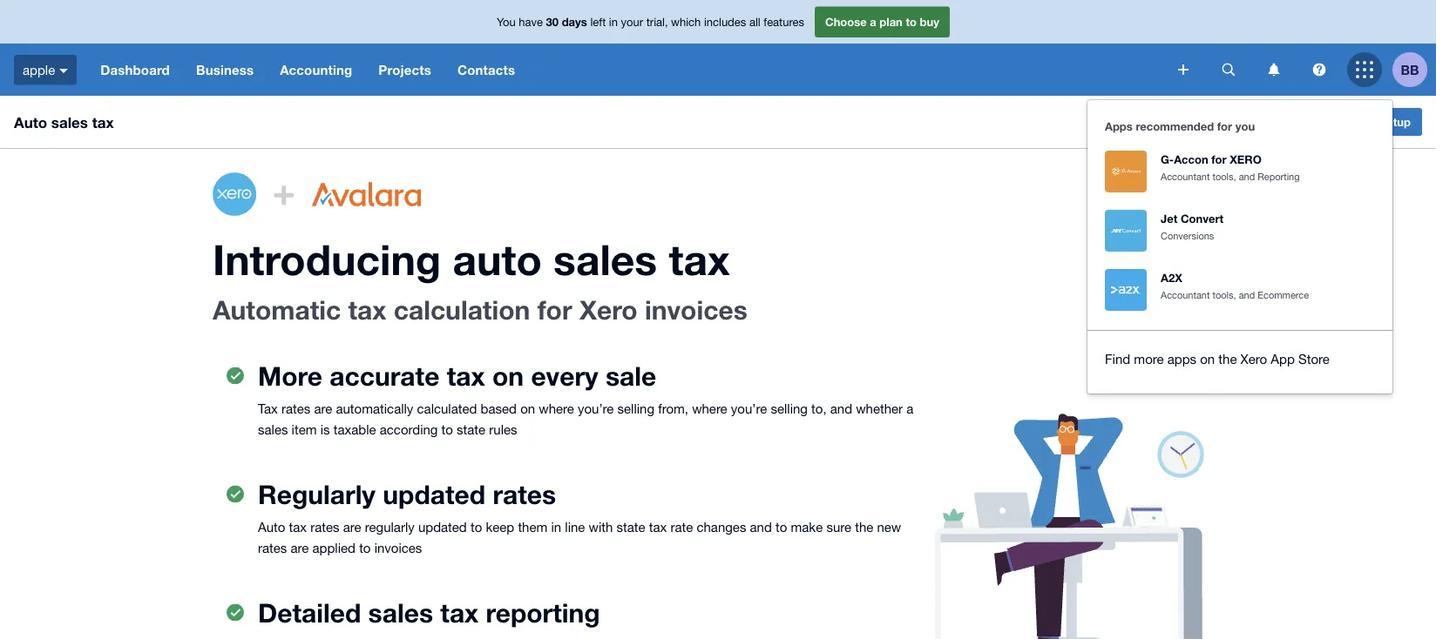 Task type: describe. For each thing, give the bounding box(es) containing it.
more
[[1134, 351, 1164, 366]]

projects button
[[365, 44, 444, 96]]

accon
[[1174, 153, 1209, 166]]

auto tax rates are regularly updated to keep them in line with state tax rate changes and to make sure the new rates are applied to invoices
[[258, 520, 901, 556]]

accountant inside a2x accountant tools, and ecommerce
[[1161, 289, 1210, 301]]

avalara
[[1232, 115, 1272, 129]]

to left buy
[[906, 15, 917, 29]]

taxable
[[334, 422, 376, 438]]

xero and avalara partnership image
[[213, 166, 422, 222]]

more
[[258, 360, 322, 392]]

days
[[562, 15, 587, 29]]

new
[[877, 520, 901, 535]]

0 vertical spatial invoices
[[645, 294, 748, 326]]

1 where from the left
[[539, 401, 574, 417]]

business button
[[183, 44, 267, 96]]

link existing avalara account button
[[1129, 108, 1330, 136]]

calculated
[[417, 401, 477, 417]]

in inside auto tax rates are regularly updated to keep them in line with state tax rate changes and to make sure the new rates are applied to invoices
[[551, 520, 561, 535]]

2 you're from the left
[[731, 401, 767, 417]]

for for accon
[[1212, 153, 1227, 166]]

auto for auto tax rates are regularly updated to keep them in line with state tax rate changes and to make sure the new rates are applied to invoices
[[258, 520, 285, 535]]

tools, inside g-accon for xero accountant tools, and reporting
[[1213, 171, 1236, 182]]

plan
[[880, 15, 903, 29]]

reporting
[[1258, 171, 1300, 182]]

auto for auto sales tax
[[14, 113, 47, 131]]

0 vertical spatial updated
[[383, 479, 486, 510]]

based
[[481, 401, 517, 417]]

store
[[1299, 351, 1330, 366]]

includes
[[704, 15, 746, 29]]

apple
[[23, 62, 55, 77]]

recommended
[[1136, 119, 1214, 133]]

you have 30 days left in your trial, which includes all features
[[497, 15, 804, 29]]

xero
[[1230, 153, 1262, 166]]

tax
[[258, 401, 278, 417]]

link
[[1161, 115, 1183, 129]]

trial,
[[646, 15, 668, 29]]

state inside 'tax rates are automatically calculated based on where you're selling from, where you're selling to, and whether a sales item is taxable according to state rules'
[[457, 422, 486, 438]]

a2x
[[1161, 271, 1183, 285]]

for inside introducing auto sales tax 'main content'
[[537, 294, 572, 326]]

changes
[[697, 520, 746, 535]]

rates up them at the bottom left
[[493, 479, 556, 510]]

and inside auto tax rates are regularly updated to keep them in line with state tax rate changes and to make sure the new rates are applied to invoices
[[750, 520, 772, 535]]

regularly
[[365, 520, 415, 535]]

g-accon for xero accountant tools, and reporting
[[1161, 153, 1300, 182]]

conversions
[[1161, 230, 1214, 241]]

start setup
[[1351, 115, 1411, 129]]

app recommendations element
[[1088, 142, 1393, 320]]

are inside 'tax rates are automatically calculated based on where you're selling from, where you're selling to, and whether a sales item is taxable according to state rules'
[[314, 401, 332, 417]]

automatic tax calculation for xero invoices
[[213, 294, 748, 326]]

sure
[[827, 520, 851, 535]]

and inside 'tax rates are automatically calculated based on where you're selling from, where you're selling to, and whether a sales item is taxable according to state rules'
[[830, 401, 852, 417]]

more accurate tax on every sale
[[258, 360, 657, 392]]

svg image up account
[[1313, 63, 1326, 76]]

existing
[[1187, 115, 1229, 129]]

2 selling from the left
[[771, 401, 808, 417]]

auto
[[453, 234, 542, 284]]

on for the
[[1200, 351, 1215, 366]]

ecommerce
[[1258, 289, 1309, 301]]

choose
[[825, 15, 867, 29]]

features
[[764, 15, 804, 29]]

svg image up link existing avalara account button
[[1222, 63, 1235, 76]]

svg image left bb
[[1356, 61, 1374, 78]]

regularly updated rates
[[258, 479, 556, 510]]

jet convert conversions
[[1161, 212, 1224, 241]]

rules
[[489, 422, 517, 438]]

tools, inside a2x accountant tools, and ecommerce
[[1213, 289, 1236, 301]]

updated inside auto tax rates are regularly updated to keep them in line with state tax rate changes and to make sure the new rates are applied to invoices
[[418, 520, 467, 535]]

applied
[[312, 541, 356, 556]]

automatic
[[213, 294, 341, 326]]

the inside auto tax rates are regularly updated to keep them in line with state tax rate changes and to make sure the new rates are applied to invoices
[[855, 520, 874, 535]]

jet
[[1161, 212, 1178, 225]]

automatically
[[336, 401, 413, 417]]

for for recommended
[[1217, 119, 1232, 133]]

accountant inside g-accon for xero accountant tools, and reporting
[[1161, 171, 1210, 182]]

whether
[[856, 401, 903, 417]]

xero inside introducing auto sales tax 'main content'
[[580, 294, 638, 326]]

svg image up avalara
[[1269, 63, 1280, 76]]

make
[[791, 520, 823, 535]]

link existing avalara account
[[1161, 115, 1319, 129]]

accounting button
[[267, 44, 365, 96]]

g-
[[1161, 153, 1174, 166]]



Task type: locate. For each thing, give the bounding box(es) containing it.
account
[[1275, 115, 1319, 129]]

for left you
[[1217, 119, 1232, 133]]

auto down the apple
[[14, 113, 47, 131]]

state down calculated
[[457, 422, 486, 438]]

a left plan
[[870, 15, 877, 29]]

contacts
[[458, 62, 515, 78]]

find more apps on the xero app store button
[[1088, 342, 1393, 377]]

to left "make"
[[776, 520, 787, 535]]

1 horizontal spatial are
[[314, 401, 332, 417]]

rate
[[671, 520, 693, 535]]

1 horizontal spatial in
[[609, 15, 618, 29]]

0 vertical spatial in
[[609, 15, 618, 29]]

where
[[539, 401, 574, 417], [692, 401, 727, 417]]

to right applied
[[359, 541, 371, 556]]

a inside 'tax rates are automatically calculated based on where you're selling from, where you're selling to, and whether a sales item is taxable according to state rules'
[[907, 401, 914, 417]]

introducing auto sales tax
[[213, 234, 730, 284]]

a
[[870, 15, 877, 29], [907, 401, 914, 417]]

apps recommended for you
[[1105, 119, 1255, 133]]

1 vertical spatial updated
[[418, 520, 467, 535]]

bb button
[[1393, 44, 1436, 96]]

xero
[[580, 294, 638, 326], [1241, 351, 1267, 366]]

accounting
[[280, 62, 352, 78]]

2 vertical spatial are
[[291, 541, 309, 556]]

for inside g-accon for xero accountant tools, and reporting
[[1212, 153, 1227, 166]]

item
[[292, 422, 317, 438]]

and down xero
[[1239, 171, 1255, 182]]

svg image right the apple
[[59, 69, 68, 73]]

0 vertical spatial xero
[[580, 294, 638, 326]]

the
[[1219, 351, 1237, 366], [855, 520, 874, 535]]

to down calculated
[[442, 422, 453, 438]]

state inside auto tax rates are regularly updated to keep them in line with state tax rate changes and to make sure the new rates are applied to invoices
[[617, 520, 645, 535]]

on up based
[[492, 360, 524, 392]]

1 horizontal spatial where
[[692, 401, 727, 417]]

1 horizontal spatial xero
[[1241, 351, 1267, 366]]

30
[[546, 15, 559, 29]]

svg image inside apple popup button
[[59, 69, 68, 73]]

1 horizontal spatial the
[[1219, 351, 1237, 366]]

1 vertical spatial xero
[[1241, 351, 1267, 366]]

detailed
[[258, 597, 361, 629]]

you
[[1236, 119, 1255, 133]]

on right apps
[[1200, 351, 1215, 366]]

0 horizontal spatial where
[[539, 401, 574, 417]]

introducing auto sales tax main content
[[0, 149, 1436, 640]]

accountant down a2x
[[1161, 289, 1210, 301]]

selling
[[618, 401, 655, 417], [771, 401, 808, 417]]

invoices inside auto tax rates are regularly updated to keep them in line with state tax rate changes and to make sure the new rates are applied to invoices
[[374, 541, 422, 556]]

in left line
[[551, 520, 561, 535]]

tax rates are automatically calculated based on where you're selling from, where you're selling to, and whether a sales item is taxable according to state rules
[[258, 401, 914, 438]]

xero up sale
[[580, 294, 638, 326]]

dashboard link
[[87, 44, 183, 96]]

1 vertical spatial state
[[617, 520, 645, 535]]

convert
[[1181, 212, 1224, 225]]

and inside g-accon for xero accountant tools, and reporting
[[1239, 171, 1255, 182]]

buy
[[920, 15, 939, 29]]

a right whether
[[907, 401, 914, 417]]

are left applied
[[291, 541, 309, 556]]

is
[[320, 422, 330, 438]]

2 where from the left
[[692, 401, 727, 417]]

xero inside button
[[1241, 351, 1267, 366]]

the right apps
[[1219, 351, 1237, 366]]

1 vertical spatial in
[[551, 520, 561, 535]]

are up applied
[[343, 520, 361, 535]]

auto down regularly
[[258, 520, 285, 535]]

from,
[[658, 401, 688, 417]]

selling down sale
[[618, 401, 655, 417]]

0 vertical spatial accountant
[[1161, 171, 1210, 182]]

and right to,
[[830, 401, 852, 417]]

banner containing dashboard
[[0, 0, 1436, 394]]

and left ecommerce
[[1239, 289, 1255, 301]]

0 horizontal spatial in
[[551, 520, 561, 535]]

1 vertical spatial for
[[1212, 153, 1227, 166]]

app
[[1271, 351, 1295, 366]]

apps
[[1168, 351, 1197, 366]]

business
[[196, 62, 254, 78]]

rates inside 'tax rates are automatically calculated based on where you're selling from, where you're selling to, and whether a sales item is taxable according to state rules'
[[281, 401, 311, 417]]

on inside 'tax rates are automatically calculated based on where you're selling from, where you're selling to, and whether a sales item is taxable according to state rules'
[[520, 401, 535, 417]]

0 vertical spatial the
[[1219, 351, 1237, 366]]

according
[[380, 422, 438, 438]]

and right changes
[[750, 520, 772, 535]]

1 you're from the left
[[578, 401, 614, 417]]

1 horizontal spatial a
[[907, 401, 914, 417]]

in right left
[[609, 15, 618, 29]]

which
[[671, 15, 701, 29]]

0 horizontal spatial auto
[[14, 113, 47, 131]]

apps
[[1105, 119, 1133, 133]]

setup
[[1381, 115, 1411, 129]]

you
[[497, 15, 516, 29]]

updated up the regularly
[[383, 479, 486, 510]]

svg image
[[1178, 64, 1189, 75], [59, 69, 68, 73]]

1 horizontal spatial selling
[[771, 401, 808, 417]]

xero left app
[[1241, 351, 1267, 366]]

0 horizontal spatial state
[[457, 422, 486, 438]]

reporting
[[486, 597, 600, 629]]

0 vertical spatial auto
[[14, 113, 47, 131]]

1 horizontal spatial you're
[[731, 401, 767, 417]]

updated
[[383, 479, 486, 510], [418, 520, 467, 535]]

detailed sales tax reporting
[[258, 597, 600, 629]]

start
[[1351, 115, 1378, 129]]

1 vertical spatial invoices
[[374, 541, 422, 556]]

to left keep
[[471, 520, 482, 535]]

projects
[[378, 62, 431, 78]]

rates
[[281, 401, 311, 417], [493, 479, 556, 510], [311, 520, 340, 535], [258, 541, 287, 556]]

tools, down xero
[[1213, 171, 1236, 182]]

1 horizontal spatial state
[[617, 520, 645, 535]]

calculation
[[394, 294, 530, 326]]

0 vertical spatial for
[[1217, 119, 1232, 133]]

1 horizontal spatial auto
[[258, 520, 285, 535]]

1 tools, from the top
[[1213, 171, 1236, 182]]

banner
[[0, 0, 1436, 394]]

introducing
[[213, 234, 441, 284]]

1 horizontal spatial invoices
[[645, 294, 748, 326]]

are
[[314, 401, 332, 417], [343, 520, 361, 535], [291, 541, 309, 556]]

the inside button
[[1219, 351, 1237, 366]]

all
[[749, 15, 761, 29]]

1 vertical spatial tools,
[[1213, 289, 1236, 301]]

the left new
[[855, 520, 874, 535]]

a inside banner
[[870, 15, 877, 29]]

1 vertical spatial the
[[855, 520, 874, 535]]

state right with
[[617, 520, 645, 535]]

accurate
[[330, 360, 440, 392]]

1 vertical spatial a
[[907, 401, 914, 417]]

relaxed man illustration image
[[914, 413, 1224, 640]]

0 horizontal spatial svg image
[[59, 69, 68, 73]]

line
[[565, 520, 585, 535]]

accountant down accon
[[1161, 171, 1210, 182]]

left
[[590, 15, 606, 29]]

tools,
[[1213, 171, 1236, 182], [1213, 289, 1236, 301]]

0 horizontal spatial xero
[[580, 294, 638, 326]]

find more apps on the xero app store
[[1105, 351, 1330, 366]]

updated down "regularly updated rates"
[[418, 520, 467, 535]]

rates up item on the left bottom of the page
[[281, 401, 311, 417]]

find
[[1105, 351, 1131, 366]]

tools, left ecommerce
[[1213, 289, 1236, 301]]

rates left applied
[[258, 541, 287, 556]]

svg image up link on the top right
[[1178, 64, 1189, 75]]

svg image
[[1356, 61, 1374, 78], [1222, 63, 1235, 76], [1269, 63, 1280, 76], [1313, 63, 1326, 76]]

1 accountant from the top
[[1161, 171, 1210, 182]]

to inside 'tax rates are automatically calculated based on where you're selling from, where you're selling to, and whether a sales item is taxable according to state rules'
[[442, 422, 453, 438]]

selling left to,
[[771, 401, 808, 417]]

2 tools, from the top
[[1213, 289, 1236, 301]]

a2x accountant tools, and ecommerce
[[1161, 271, 1309, 301]]

1 horizontal spatial svg image
[[1178, 64, 1189, 75]]

auto inside auto tax rates are regularly updated to keep them in line with state tax rate changes and to make sure the new rates are applied to invoices
[[258, 520, 285, 535]]

sale
[[606, 360, 657, 392]]

find more apps on the xero app store group
[[1088, 100, 1393, 394]]

2 accountant from the top
[[1161, 289, 1210, 301]]

sales inside 'tax rates are automatically calculated based on where you're selling from, where you're selling to, and whether a sales item is taxable according to state rules'
[[258, 422, 288, 438]]

auto
[[14, 113, 47, 131], [258, 520, 285, 535]]

for left xero
[[1212, 153, 1227, 166]]

and
[[1239, 171, 1255, 182], [1239, 289, 1255, 301], [830, 401, 852, 417], [750, 520, 772, 535]]

regularly
[[258, 479, 376, 510]]

navigation containing dashboard
[[87, 44, 1166, 96]]

1 vertical spatial auto
[[258, 520, 285, 535]]

on right based
[[520, 401, 535, 417]]

2 horizontal spatial are
[[343, 520, 361, 535]]

0 vertical spatial tools,
[[1213, 171, 1236, 182]]

1 vertical spatial accountant
[[1161, 289, 1210, 301]]

1 selling from the left
[[618, 401, 655, 417]]

keep
[[486, 520, 514, 535]]

navigation inside banner
[[87, 44, 1166, 96]]

0 horizontal spatial are
[[291, 541, 309, 556]]

you're
[[578, 401, 614, 417], [731, 401, 767, 417]]

0 horizontal spatial you're
[[578, 401, 614, 417]]

accountant
[[1161, 171, 1210, 182], [1161, 289, 1210, 301]]

0 vertical spatial state
[[457, 422, 486, 438]]

1 vertical spatial are
[[343, 520, 361, 535]]

every
[[531, 360, 598, 392]]

in
[[609, 15, 618, 29], [551, 520, 561, 535]]

navigation
[[87, 44, 1166, 96]]

are up is at the left bottom of page
[[314, 401, 332, 417]]

to,
[[811, 401, 827, 417]]

choose a plan to buy
[[825, 15, 939, 29]]

0 horizontal spatial a
[[870, 15, 877, 29]]

0 vertical spatial a
[[870, 15, 877, 29]]

for up every
[[537, 294, 572, 326]]

auto sales tax
[[14, 113, 114, 131]]

you're down every
[[578, 401, 614, 417]]

them
[[518, 520, 548, 535]]

with
[[589, 520, 613, 535]]

bb
[[1401, 62, 1419, 78]]

0 vertical spatial are
[[314, 401, 332, 417]]

contacts button
[[444, 44, 528, 96]]

on
[[1200, 351, 1215, 366], [492, 360, 524, 392], [520, 401, 535, 417]]

start setup button
[[1340, 108, 1422, 136]]

0 horizontal spatial invoices
[[374, 541, 422, 556]]

2 vertical spatial for
[[537, 294, 572, 326]]

and inside a2x accountant tools, and ecommerce
[[1239, 289, 1255, 301]]

0 horizontal spatial selling
[[618, 401, 655, 417]]

where right "from,"
[[692, 401, 727, 417]]

on for every
[[492, 360, 524, 392]]

where down every
[[539, 401, 574, 417]]

dashboard
[[100, 62, 170, 78]]

have
[[519, 15, 543, 29]]

your
[[621, 15, 643, 29]]

apple button
[[0, 44, 87, 96]]

you're left to,
[[731, 401, 767, 417]]

0 horizontal spatial the
[[855, 520, 874, 535]]

on inside button
[[1200, 351, 1215, 366]]

rates up applied
[[311, 520, 340, 535]]



Task type: vqa. For each thing, say whether or not it's contained in the screenshot.
top 0.00
no



